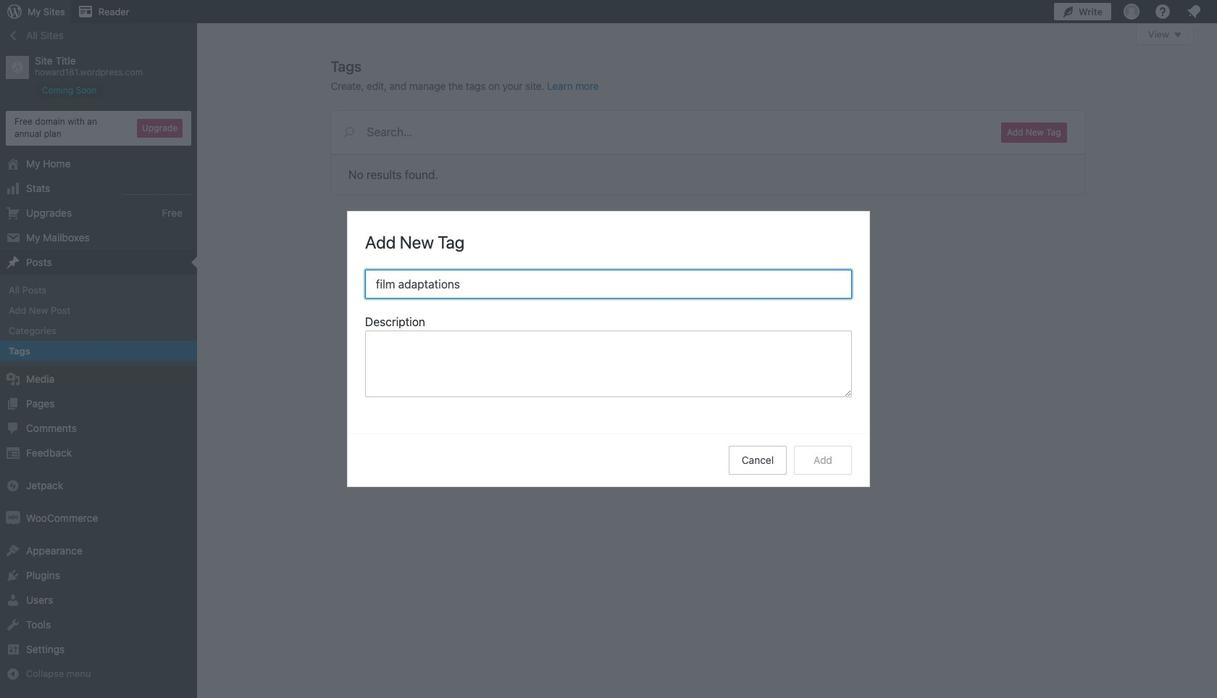 Task type: describe. For each thing, give the bounding box(es) containing it.
help image
[[1155, 3, 1172, 20]]

manage your notifications image
[[1186, 3, 1203, 20]]

New Tag Name text field
[[365, 270, 852, 299]]

closed image
[[1175, 33, 1182, 38]]



Task type: vqa. For each thing, say whether or not it's contained in the screenshot.
bottommost IMG
no



Task type: locate. For each thing, give the bounding box(es) containing it.
None search field
[[331, 111, 984, 153]]

main content
[[331, 23, 1195, 195]]

None text field
[[365, 331, 852, 397]]

img image
[[6, 511, 20, 526]]

update your profile, personal settings, and more image
[[1124, 3, 1141, 20]]

dialog
[[348, 212, 870, 486]]

group
[[365, 313, 852, 402]]

highest hourly views 0 image
[[123, 185, 191, 195]]



